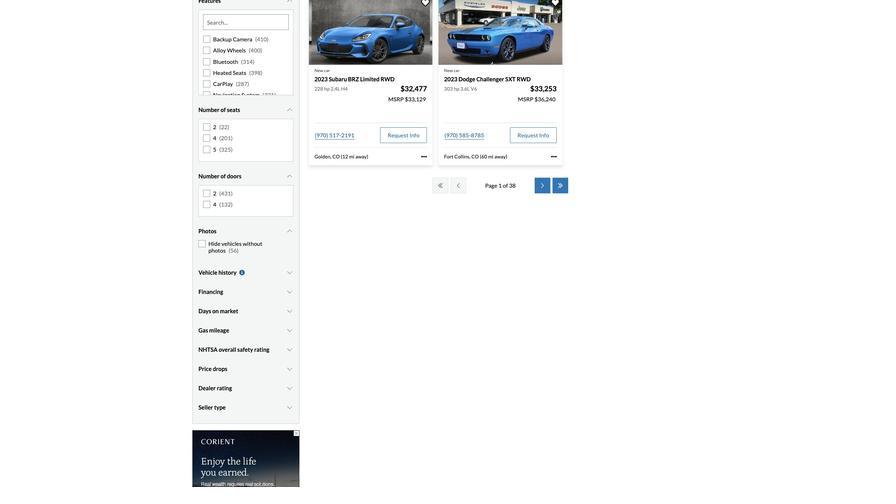 Task type: vqa. For each thing, say whether or not it's contained in the screenshot.
info circle image
yes



Task type: describe. For each thing, give the bounding box(es) containing it.
(321)
[[263, 91, 276, 98]]

chevron double left image
[[437, 183, 444, 189]]

rating inside the dealer rating dropdown button
[[217, 385, 232, 392]]

carplay (287)
[[213, 80, 249, 87]]

chevron down image for number of seats
[[286, 107, 293, 113]]

2 for 2 (431)
[[213, 190, 216, 197]]

rwd for $32,477
[[381, 76, 395, 83]]

nhtsa overall safety rating
[[198, 346, 269, 353]]

585-
[[459, 132, 471, 138]]

(22)
[[219, 124, 229, 130]]

drops
[[213, 366, 227, 372]]

dealer rating button
[[198, 380, 293, 397]]

(201)
[[219, 135, 233, 141]]

5
[[213, 146, 216, 153]]

(314)
[[241, 58, 254, 65]]

new car 2023 dodge challenger sxt rwd
[[444, 68, 531, 83]]

303 hp 3.6l v6
[[444, 86, 477, 92]]

(56)
[[229, 247, 239, 254]]

2 co from the left
[[471, 153, 479, 159]]

type
[[214, 404, 226, 411]]

2 vertical spatial of
[[503, 182, 508, 189]]

ellipsis h image for $33,253
[[551, 154, 557, 159]]

(60
[[480, 153, 487, 159]]

of for doors
[[221, 173, 226, 179]]

challenger
[[476, 76, 504, 83]]

wr blue pearl 2023 subaru brz limited rwd coupe rear-wheel drive 6-speed manual image
[[309, 0, 433, 65]]

dealer
[[198, 385, 216, 392]]

request for $33,253
[[517, 132, 538, 138]]

msrp for $32,477
[[388, 96, 404, 102]]

bluetooth
[[213, 58, 238, 65]]

h4
[[341, 86, 348, 92]]

heated
[[213, 69, 232, 76]]

backup
[[213, 36, 232, 43]]

price
[[198, 366, 212, 372]]

v6
[[471, 86, 477, 92]]

hide vehicles without photos
[[208, 240, 262, 254]]

2191
[[341, 132, 354, 138]]

303
[[444, 86, 453, 92]]

1 chevron down image from the top
[[286, 0, 293, 4]]

alloy wheels (400)
[[213, 47, 262, 54]]

(431)
[[219, 190, 233, 197]]

new for $32,477
[[314, 68, 323, 73]]

golden,
[[314, 153, 331, 159]]

number for number of doors
[[198, 173, 219, 179]]

info circle image
[[238, 270, 246, 276]]

number of seats
[[198, 106, 240, 113]]

vehicle history button
[[198, 264, 293, 282]]

rwd for $33,253
[[517, 76, 531, 83]]

page 1 of 38
[[485, 182, 516, 189]]

2 mi from the left
[[488, 153, 493, 159]]

dealer rating
[[198, 385, 232, 392]]

(287)
[[236, 80, 249, 87]]

(400)
[[249, 47, 262, 54]]

car for $33,253
[[454, 68, 460, 73]]

2 (431)
[[213, 190, 233, 197]]

chevron down image for financing
[[286, 289, 293, 295]]

advertisement region
[[192, 431, 299, 487]]

system
[[241, 91, 260, 98]]

(970) for $32,477
[[315, 132, 328, 138]]

number of doors button
[[198, 167, 293, 185]]

page
[[485, 182, 497, 189]]

seller type button
[[198, 399, 293, 417]]

on
[[212, 308, 219, 315]]

(970) 585-8785 button
[[444, 127, 485, 143]]

without
[[243, 240, 262, 247]]

seats
[[227, 106, 240, 113]]

vehicles
[[222, 240, 242, 247]]

info for $32,477
[[410, 132, 420, 138]]

fort
[[444, 153, 453, 159]]

new for $33,253
[[444, 68, 453, 73]]

chevron down image for nhtsa overall safety rating
[[286, 347, 293, 353]]

(970) for $33,253
[[445, 132, 458, 138]]

4 (132)
[[213, 201, 233, 208]]

car for $32,477
[[324, 68, 330, 73]]

vehicle history
[[198, 269, 237, 276]]

228 hp 2.4l h4
[[314, 86, 348, 92]]

(132)
[[219, 201, 233, 208]]

limited
[[360, 76, 380, 83]]

hp for $32,477
[[324, 86, 330, 92]]

subaru
[[329, 76, 347, 83]]

backup camera (410)
[[213, 36, 269, 43]]

request info button for $33,253
[[510, 127, 557, 143]]

price drops button
[[198, 360, 293, 378]]

financing
[[198, 289, 223, 295]]

5 (325)
[[213, 146, 233, 153]]

(410)
[[255, 36, 269, 43]]

request info for $32,477
[[388, 132, 420, 138]]

517-
[[329, 132, 341, 138]]

1 away) from the left
[[355, 153, 368, 159]]

(970) 585-8785
[[445, 132, 484, 138]]

hide
[[208, 240, 220, 247]]

market
[[220, 308, 238, 315]]

(970) 517-2191 button
[[314, 127, 355, 143]]

photos
[[198, 228, 216, 235]]

financing button
[[198, 283, 293, 301]]

vehicle
[[198, 269, 217, 276]]

request info for $33,253
[[517, 132, 549, 138]]

mileage
[[209, 327, 229, 334]]

Search... field
[[203, 15, 288, 30]]

2 (22)
[[213, 124, 229, 130]]

days
[[198, 308, 211, 315]]

sxt
[[505, 76, 516, 83]]

8785
[[471, 132, 484, 138]]

chevron down image for seller type
[[286, 405, 293, 411]]

seats
[[233, 69, 246, 76]]

chevron down image for dealer rating
[[286, 386, 293, 391]]

chevron down image inside vehicle history dropdown button
[[286, 270, 293, 276]]

gas mileage
[[198, 327, 229, 334]]

chevron down image for price drops
[[286, 366, 293, 372]]



Task type: locate. For each thing, give the bounding box(es) containing it.
hp right 303
[[454, 86, 459, 92]]

1 horizontal spatial new
[[444, 68, 453, 73]]

msrp for $33,253
[[518, 96, 533, 102]]

chevron down image for photos
[[286, 228, 293, 234]]

1 vertical spatial of
[[221, 173, 226, 179]]

0 horizontal spatial msrp
[[388, 96, 404, 102]]

number of seats button
[[198, 101, 293, 119]]

1 request info from the left
[[388, 132, 420, 138]]

mi
[[349, 153, 354, 159], [488, 153, 493, 159]]

0 horizontal spatial (970)
[[315, 132, 328, 138]]

2 request info from the left
[[517, 132, 549, 138]]

of left doors
[[221, 173, 226, 179]]

ellipsis h image for $32,477
[[421, 154, 427, 159]]

2.4l
[[331, 86, 340, 92]]

rating inside nhtsa overall safety rating 'dropdown button'
[[254, 346, 269, 353]]

new inside new car 2023 dodge challenger sxt rwd
[[444, 68, 453, 73]]

1 mi from the left
[[349, 153, 354, 159]]

rwd inside new car 2023 dodge challenger sxt rwd
[[517, 76, 531, 83]]

request info button for $32,477
[[380, 127, 427, 143]]

nhtsa overall safety rating button
[[198, 341, 293, 359]]

2 away) from the left
[[494, 153, 507, 159]]

4 for 4 (201)
[[213, 135, 216, 141]]

chevron down image
[[286, 107, 293, 113], [286, 309, 293, 314], [286, 328, 293, 334], [286, 347, 293, 353], [286, 366, 293, 372], [286, 386, 293, 391], [286, 405, 293, 411]]

msrp left $33,129 on the left top of the page
[[388, 96, 404, 102]]

4 chevron down image from the top
[[286, 270, 293, 276]]

0 vertical spatial 2
[[213, 124, 216, 130]]

0 horizontal spatial car
[[324, 68, 330, 73]]

0 horizontal spatial mi
[[349, 153, 354, 159]]

1 ellipsis h image from the left
[[421, 154, 427, 159]]

1 horizontal spatial mi
[[488, 153, 493, 159]]

4 (201)
[[213, 135, 233, 141]]

1 hp from the left
[[324, 86, 330, 92]]

request info
[[388, 132, 420, 138], [517, 132, 549, 138]]

$32,477 msrp $33,129
[[388, 84, 427, 102]]

0 horizontal spatial co
[[332, 153, 340, 159]]

$33,253
[[530, 84, 557, 93]]

2 for 2 (22)
[[213, 124, 216, 130]]

1 new from the left
[[314, 68, 323, 73]]

1 horizontal spatial co
[[471, 153, 479, 159]]

number up 2 (22)
[[198, 106, 219, 113]]

2023 inside new car 2023 dodge challenger sxt rwd
[[444, 76, 457, 83]]

days on market button
[[198, 303, 293, 320]]

2 new from the left
[[444, 68, 453, 73]]

1 request from the left
[[388, 132, 408, 138]]

(970) inside button
[[315, 132, 328, 138]]

5 chevron down image from the top
[[286, 289, 293, 295]]

chevron down image
[[286, 0, 293, 4], [286, 173, 293, 179], [286, 228, 293, 234], [286, 270, 293, 276], [286, 289, 293, 295]]

gas mileage button
[[198, 322, 293, 340]]

rwd right sxt
[[517, 76, 531, 83]]

bluetooth (314)
[[213, 58, 254, 65]]

1 number from the top
[[198, 106, 219, 113]]

chevron down image inside days on market dropdown button
[[286, 309, 293, 314]]

2 4 from the top
[[213, 201, 216, 208]]

info
[[410, 132, 420, 138], [539, 132, 549, 138]]

1 msrp from the left
[[388, 96, 404, 102]]

gas
[[198, 327, 208, 334]]

1 horizontal spatial request info button
[[510, 127, 557, 143]]

1 horizontal spatial request info
[[517, 132, 549, 138]]

2 hp from the left
[[454, 86, 459, 92]]

of for seats
[[221, 106, 226, 113]]

2 left (431) in the top left of the page
[[213, 190, 216, 197]]

2 ellipsis h image from the left
[[551, 154, 557, 159]]

chevron double right image
[[557, 183, 564, 189]]

co left (12
[[332, 153, 340, 159]]

1 2023 from the left
[[314, 76, 328, 83]]

chevron down image inside the 'financing' "dropdown button"
[[286, 289, 293, 295]]

chevron down image for days on market
[[286, 309, 293, 314]]

(398)
[[249, 69, 262, 76]]

(970) 517-2191
[[315, 132, 354, 138]]

photos button
[[198, 222, 293, 240]]

1 horizontal spatial rwd
[[517, 76, 531, 83]]

0 horizontal spatial info
[[410, 132, 420, 138]]

car up subaru
[[324, 68, 330, 73]]

rating
[[254, 346, 269, 353], [217, 385, 232, 392]]

rating right safety
[[254, 346, 269, 353]]

2 request from the left
[[517, 132, 538, 138]]

1 info from the left
[[410, 132, 420, 138]]

2 left (22)
[[213, 124, 216, 130]]

$36,240
[[535, 96, 556, 102]]

0 horizontal spatial 2023
[[314, 76, 328, 83]]

rwd
[[381, 76, 395, 83], [517, 76, 531, 83]]

1 horizontal spatial request
[[517, 132, 538, 138]]

camera
[[233, 36, 252, 43]]

0 horizontal spatial rating
[[217, 385, 232, 392]]

wheels
[[227, 47, 246, 54]]

2 2023 from the left
[[444, 76, 457, 83]]

1 2 from the top
[[213, 124, 216, 130]]

chevron down image inside number of doors dropdown button
[[286, 173, 293, 179]]

new inside the new car 2023 subaru brz limited rwd
[[314, 68, 323, 73]]

2 chevron down image from the top
[[286, 309, 293, 314]]

brz
[[348, 76, 359, 83]]

3.6l
[[460, 86, 470, 92]]

5 chevron down image from the top
[[286, 366, 293, 372]]

rwd right 'limited' in the left top of the page
[[381, 76, 395, 83]]

4 chevron down image from the top
[[286, 347, 293, 353]]

0 vertical spatial rating
[[254, 346, 269, 353]]

2 chevron down image from the top
[[286, 173, 293, 179]]

0 horizontal spatial new
[[314, 68, 323, 73]]

1 rwd from the left
[[381, 76, 395, 83]]

chevron down image inside the dealer rating dropdown button
[[286, 386, 293, 391]]

1
[[498, 182, 502, 189]]

mi right (12
[[349, 153, 354, 159]]

new up the 228
[[314, 68, 323, 73]]

1 car from the left
[[324, 68, 330, 73]]

seller
[[198, 404, 213, 411]]

safety
[[237, 346, 253, 353]]

msrp inside $32,477 msrp $33,129
[[388, 96, 404, 102]]

chevron down image inside number of seats dropdown button
[[286, 107, 293, 113]]

(325)
[[219, 146, 233, 153]]

6 chevron down image from the top
[[286, 386, 293, 391]]

car inside new car 2023 dodge challenger sxt rwd
[[454, 68, 460, 73]]

car inside the new car 2023 subaru brz limited rwd
[[324, 68, 330, 73]]

1 chevron down image from the top
[[286, 107, 293, 113]]

1 horizontal spatial car
[[454, 68, 460, 73]]

4 for 4 (132)
[[213, 201, 216, 208]]

away) right (12
[[355, 153, 368, 159]]

fort collins, co (60 mi away)
[[444, 153, 507, 159]]

dodge
[[459, 76, 475, 83]]

3 chevron down image from the top
[[286, 228, 293, 234]]

mi right (60 at the top right
[[488, 153, 493, 159]]

navigation
[[213, 91, 240, 98]]

hp
[[324, 86, 330, 92], [454, 86, 459, 92]]

0 horizontal spatial request info button
[[380, 127, 427, 143]]

0 horizontal spatial ellipsis h image
[[421, 154, 427, 159]]

ellipsis h image
[[421, 154, 427, 159], [551, 154, 557, 159]]

request for $32,477
[[388, 132, 408, 138]]

number up 2 (431)
[[198, 173, 219, 179]]

chevron right image
[[539, 183, 546, 189]]

seller type
[[198, 404, 226, 411]]

2 car from the left
[[454, 68, 460, 73]]

car up "dodge"
[[454, 68, 460, 73]]

1 request info button from the left
[[380, 127, 427, 143]]

photos
[[208, 247, 226, 254]]

chevron left image
[[455, 183, 462, 189]]

2023 for $32,477
[[314, 76, 328, 83]]

0 horizontal spatial rwd
[[381, 76, 395, 83]]

co left (60 at the top right
[[471, 153, 479, 159]]

4 left (132) at the left
[[213, 201, 216, 208]]

(970) left 585-
[[445, 132, 458, 138]]

1 (970) from the left
[[315, 132, 328, 138]]

(970) left 517-
[[315, 132, 328, 138]]

4
[[213, 135, 216, 141], [213, 201, 216, 208]]

0 vertical spatial of
[[221, 106, 226, 113]]

1 co from the left
[[332, 153, 340, 159]]

(970) inside button
[[445, 132, 458, 138]]

1 4 from the top
[[213, 135, 216, 141]]

1 horizontal spatial rating
[[254, 346, 269, 353]]

1 horizontal spatial 2023
[[444, 76, 457, 83]]

1 horizontal spatial ellipsis h image
[[551, 154, 557, 159]]

0 vertical spatial number
[[198, 106, 219, 113]]

chevron down image inside price drops dropdown button
[[286, 366, 293, 372]]

(12
[[341, 153, 348, 159]]

2023 for $33,253
[[444, 76, 457, 83]]

overall
[[219, 346, 236, 353]]

number
[[198, 106, 219, 113], [198, 173, 219, 179]]

history
[[218, 269, 237, 276]]

0 horizontal spatial request info
[[388, 132, 420, 138]]

38
[[509, 182, 516, 189]]

1 horizontal spatial (970)
[[445, 132, 458, 138]]

heated seats (398)
[[213, 69, 262, 76]]

1 vertical spatial 4
[[213, 201, 216, 208]]

$33,253 msrp $36,240
[[518, 84, 557, 102]]

2 info from the left
[[539, 132, 549, 138]]

3 chevron down image from the top
[[286, 328, 293, 334]]

2 rwd from the left
[[517, 76, 531, 83]]

4 up 5
[[213, 135, 216, 141]]

chevron down image inside nhtsa overall safety rating 'dropdown button'
[[286, 347, 293, 353]]

2 msrp from the left
[[518, 96, 533, 102]]

2
[[213, 124, 216, 130], [213, 190, 216, 197]]

of left seats
[[221, 106, 226, 113]]

2 (970) from the left
[[445, 132, 458, 138]]

of
[[221, 106, 226, 113], [221, 173, 226, 179], [503, 182, 508, 189]]

1 vertical spatial rating
[[217, 385, 232, 392]]

7 chevron down image from the top
[[286, 405, 293, 411]]

new
[[314, 68, 323, 73], [444, 68, 453, 73]]

2 number from the top
[[198, 173, 219, 179]]

2023 up 303
[[444, 76, 457, 83]]

1 horizontal spatial info
[[539, 132, 549, 138]]

chevron down image inside seller type dropdown button
[[286, 405, 293, 411]]

2 request info button from the left
[[510, 127, 557, 143]]

away)
[[355, 153, 368, 159], [494, 153, 507, 159]]

request
[[388, 132, 408, 138], [517, 132, 538, 138]]

rating right dealer
[[217, 385, 232, 392]]

1 horizontal spatial msrp
[[518, 96, 533, 102]]

2023 inside the new car 2023 subaru brz limited rwd
[[314, 76, 328, 83]]

golden, co (12 mi away)
[[314, 153, 368, 159]]

number of doors
[[198, 173, 242, 179]]

0 vertical spatial 4
[[213, 135, 216, 141]]

2 2 from the top
[[213, 190, 216, 197]]

msrp inside the "$33,253 msrp $36,240"
[[518, 96, 533, 102]]

alloy
[[213, 47, 226, 54]]

doors
[[227, 173, 242, 179]]

chevron down image for number of doors
[[286, 173, 293, 179]]

new up 303
[[444, 68, 453, 73]]

hp right the 228
[[324, 86, 330, 92]]

2023
[[314, 76, 328, 83], [444, 76, 457, 83]]

1 vertical spatial number
[[198, 173, 219, 179]]

chevron down image inside gas mileage dropdown button
[[286, 328, 293, 334]]

collins,
[[454, 153, 470, 159]]

1 horizontal spatial away)
[[494, 153, 507, 159]]

price drops
[[198, 366, 227, 372]]

2023 up the 228
[[314, 76, 328, 83]]

info for $33,253
[[539, 132, 549, 138]]

blue 2023 dodge challenger sxt rwd coupe rear-wheel drive automatic image
[[438, 0, 562, 65]]

away) right (60 at the top right
[[494, 153, 507, 159]]

0 horizontal spatial request
[[388, 132, 408, 138]]

of right 1
[[503, 182, 508, 189]]

nhtsa
[[198, 346, 218, 353]]

rwd inside the new car 2023 subaru brz limited rwd
[[381, 76, 395, 83]]

1 vertical spatial 2
[[213, 190, 216, 197]]

0 horizontal spatial hp
[[324, 86, 330, 92]]

$33,129
[[405, 96, 426, 102]]

msrp left $36,240
[[518, 96, 533, 102]]

hp for $33,253
[[454, 86, 459, 92]]

number for number of seats
[[198, 106, 219, 113]]

chevron down image for gas mileage
[[286, 328, 293, 334]]

carplay
[[213, 80, 233, 87]]

1 horizontal spatial hp
[[454, 86, 459, 92]]

chevron down image inside photos dropdown button
[[286, 228, 293, 234]]

0 horizontal spatial away)
[[355, 153, 368, 159]]



